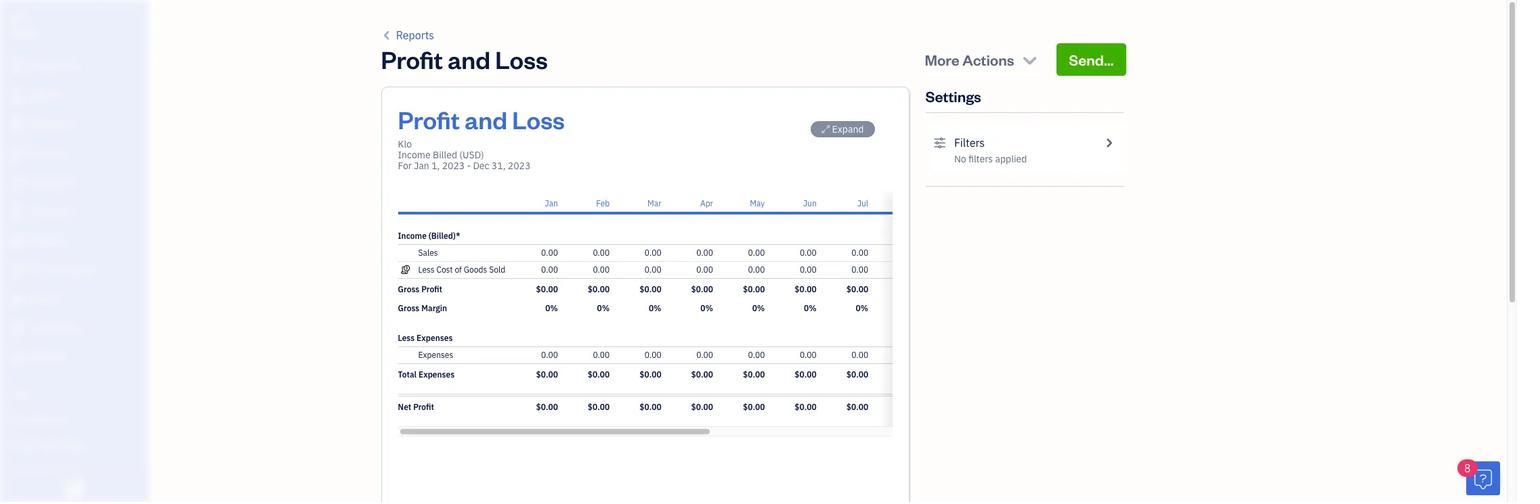 Task type: vqa. For each thing, say whether or not it's contained in the screenshot.
and in the Profit and Loss Klo Income Billed (USD) For Jan 1, 2023 - Dec 31, 2023
yes



Task type: locate. For each thing, give the bounding box(es) containing it.
gross for gross margin
[[398, 304, 420, 314]]

0 vertical spatial and
[[448, 43, 490, 75]]

timer image
[[9, 264, 25, 278]]

less cost of goods sold
[[418, 265, 505, 275]]

cost
[[437, 265, 453, 275]]

net profit
[[398, 402, 434, 413]]

payment image
[[9, 177, 25, 190]]

estimate image
[[9, 119, 25, 132]]

1 vertical spatial and
[[465, 104, 507, 135]]

2 gross from the top
[[398, 304, 420, 314]]

margin
[[421, 304, 447, 314]]

2 vertical spatial and
[[33, 440, 47, 451]]

money image
[[9, 293, 25, 307]]

applied
[[995, 153, 1027, 165]]

expand button
[[811, 121, 875, 138]]

31,
[[492, 160, 506, 172]]

and right reports button
[[448, 43, 490, 75]]

2023 right 31,
[[508, 160, 531, 172]]

0 vertical spatial jan
[[414, 160, 429, 172]]

jan left feb
[[545, 198, 558, 209]]

klo up the owner
[[11, 12, 25, 25]]

expenses
[[417, 333, 453, 343], [418, 350, 453, 360], [419, 370, 455, 380]]

0 horizontal spatial 2023
[[442, 160, 465, 172]]

and up (usd)
[[465, 104, 507, 135]]

2023 left -
[[442, 160, 465, 172]]

0.00
[[541, 248, 558, 258], [593, 248, 610, 258], [645, 248, 662, 258], [697, 248, 713, 258], [748, 248, 765, 258], [800, 248, 817, 258], [852, 248, 869, 258], [903, 248, 920, 258], [541, 265, 558, 275], [593, 265, 610, 275], [645, 265, 662, 275], [697, 265, 713, 275], [748, 265, 765, 275], [800, 265, 817, 275], [852, 265, 869, 275], [903, 265, 920, 275], [541, 350, 558, 360], [593, 350, 610, 360], [645, 350, 662, 360], [697, 350, 713, 360], [748, 350, 765, 360], [800, 350, 817, 360], [852, 350, 869, 360], [903, 350, 920, 360]]

klo inside klo owner
[[11, 12, 25, 25]]

income
[[398, 149, 431, 161], [398, 231, 427, 241]]

0 vertical spatial income
[[398, 149, 431, 161]]

and right items
[[33, 440, 47, 451]]

loss for profit and loss
[[495, 43, 548, 75]]

1 vertical spatial category image
[[398, 350, 413, 361]]

2 category image from the top
[[398, 350, 413, 361]]

0 vertical spatial gross
[[398, 285, 420, 295]]

mar
[[648, 198, 662, 209]]

$0.00
[[536, 285, 558, 295], [588, 285, 610, 295], [640, 285, 662, 295], [691, 285, 713, 295], [743, 285, 765, 295], [795, 285, 817, 295], [847, 285, 869, 295], [898, 285, 920, 295], [536, 370, 558, 380], [588, 370, 610, 380], [640, 370, 662, 380], [691, 370, 713, 380], [743, 370, 765, 380], [795, 370, 817, 380], [847, 370, 869, 380], [898, 370, 920, 380], [536, 402, 558, 413], [588, 402, 610, 413], [640, 402, 662, 413], [691, 402, 713, 413], [743, 402, 765, 413], [795, 402, 817, 413], [847, 402, 869, 413], [898, 402, 920, 413]]

0 horizontal spatial less
[[398, 333, 415, 343]]

1 vertical spatial less
[[398, 333, 415, 343]]

gross for gross profit
[[398, 285, 420, 295]]

for
[[398, 160, 412, 172]]

1 horizontal spatial 2023
[[508, 160, 531, 172]]

report image
[[9, 352, 25, 365]]

category image for expenses
[[398, 350, 413, 361]]

2023
[[442, 160, 465, 172], [508, 160, 531, 172]]

team members
[[10, 415, 69, 425]]

1 vertical spatial income
[[398, 231, 427, 241]]

1 vertical spatial jan
[[545, 198, 558, 209]]

bank
[[10, 465, 30, 476]]

1 horizontal spatial klo
[[398, 138, 412, 150]]

5 0% from the left
[[752, 304, 765, 314]]

less for less cost of goods sold
[[418, 265, 435, 275]]

may
[[750, 198, 765, 209]]

gross down gross profit
[[398, 304, 420, 314]]

0%
[[545, 304, 558, 314], [597, 304, 610, 314], [649, 304, 662, 314], [701, 304, 713, 314], [752, 304, 765, 314], [804, 304, 817, 314], [856, 304, 869, 314], [908, 304, 920, 314]]

1 category image from the top
[[398, 248, 413, 259]]

more
[[925, 50, 960, 69]]

chevronright image
[[1103, 135, 1115, 151]]

gross profit
[[398, 285, 442, 295]]

send…
[[1069, 50, 1114, 69]]

1 vertical spatial klo
[[398, 138, 412, 150]]

0 vertical spatial category image
[[398, 248, 413, 259]]

and inside main element
[[33, 440, 47, 451]]

dashboard image
[[9, 60, 25, 74]]

category image
[[398, 248, 413, 259], [398, 350, 413, 361]]

gross up the gross margin
[[398, 285, 420, 295]]

less expenses
[[398, 333, 453, 343]]

0 vertical spatial less
[[418, 265, 435, 275]]

jan
[[414, 160, 429, 172], [545, 198, 558, 209]]

8 button
[[1458, 460, 1501, 496]]

klo
[[11, 12, 25, 25], [398, 138, 412, 150]]

0 horizontal spatial jan
[[414, 160, 429, 172]]

1 vertical spatial loss
[[512, 104, 565, 135]]

expenses down less expenses
[[418, 350, 453, 360]]

1 gross from the top
[[398, 285, 420, 295]]

and for profit and loss
[[448, 43, 490, 75]]

income left 1,
[[398, 149, 431, 161]]

7 0% from the left
[[856, 304, 869, 314]]

0 horizontal spatial klo
[[11, 12, 25, 25]]

klo up for
[[398, 138, 412, 150]]

0 vertical spatial loss
[[495, 43, 548, 75]]

profit up billed
[[398, 104, 460, 135]]

expenses right total in the left bottom of the page
[[419, 370, 455, 380]]

8 0% from the left
[[908, 304, 920, 314]]

apps
[[10, 390, 30, 400]]

jun
[[803, 198, 817, 209]]

team members link
[[3, 409, 145, 432]]

2 vertical spatial expenses
[[419, 370, 455, 380]]

loss
[[495, 43, 548, 75], [512, 104, 565, 135]]

1 2023 from the left
[[442, 160, 465, 172]]

expenses for total expenses
[[419, 370, 455, 380]]

category image left sales
[[398, 248, 413, 259]]

jan left 1,
[[414, 160, 429, 172]]

2 2023 from the left
[[508, 160, 531, 172]]

expenses for less expenses
[[417, 333, 453, 343]]

main element
[[0, 0, 193, 503]]

income up sales
[[398, 231, 427, 241]]

less for less expenses
[[398, 333, 415, 343]]

0 vertical spatial klo
[[11, 12, 25, 25]]

jan inside the 'profit and loss klo income billed (usd) for jan 1, 2023 - dec 31, 2023'
[[414, 160, 429, 172]]

less down the gross margin
[[398, 333, 415, 343]]

apr
[[700, 198, 713, 209]]

expenses down margin
[[417, 333, 453, 343]]

1 vertical spatial gross
[[398, 304, 420, 314]]

1 horizontal spatial less
[[418, 265, 435, 275]]

apps link
[[3, 383, 145, 407]]

profit and loss klo income billed (usd) for jan 1, 2023 - dec 31, 2023
[[398, 104, 565, 172]]

profit inside the 'profit and loss klo income billed (usd) for jan 1, 2023 - dec 31, 2023'
[[398, 104, 460, 135]]

and inside the 'profit and loss klo income billed (usd) for jan 1, 2023 - dec 31, 2023'
[[465, 104, 507, 135]]

less down sales
[[418, 265, 435, 275]]

jul
[[858, 198, 869, 209]]

sold
[[489, 265, 505, 275]]

gross
[[398, 285, 420, 295], [398, 304, 420, 314]]

invoice image
[[9, 148, 25, 161]]

category image for sales
[[398, 248, 413, 259]]

bank connections
[[10, 465, 80, 476]]

resource center badge image
[[1467, 462, 1501, 496]]

1 income from the top
[[398, 149, 431, 161]]

0 vertical spatial expenses
[[417, 333, 453, 343]]

less
[[418, 265, 435, 275], [398, 333, 415, 343]]

1 horizontal spatial jan
[[545, 198, 558, 209]]

income (billed)*
[[398, 231, 460, 241]]

loss inside the 'profit and loss klo income billed (usd) for jan 1, 2023 - dec 31, 2023'
[[512, 104, 565, 135]]

profit
[[381, 43, 443, 75], [398, 104, 460, 135], [421, 285, 442, 295], [413, 402, 434, 413]]

send… button
[[1057, 43, 1126, 76]]

owner
[[11, 27, 38, 38]]

settings image
[[934, 135, 946, 151]]

category image up total in the left bottom of the page
[[398, 350, 413, 361]]

client image
[[9, 89, 25, 103]]

no filters applied
[[954, 153, 1027, 165]]

and
[[448, 43, 490, 75], [465, 104, 507, 135], [33, 440, 47, 451]]

-
[[467, 160, 471, 172]]

(billed)*
[[429, 231, 460, 241]]



Task type: describe. For each thing, give the bounding box(es) containing it.
total expenses
[[398, 370, 455, 380]]

profit down reports
[[381, 43, 443, 75]]

1 vertical spatial expenses
[[418, 350, 453, 360]]

gross margin
[[398, 304, 447, 314]]

1,
[[432, 160, 440, 172]]

items and services
[[10, 440, 82, 451]]

income inside the 'profit and loss klo income billed (usd) for jan 1, 2023 - dec 31, 2023'
[[398, 149, 431, 161]]

billed
[[433, 149, 457, 161]]

klo inside the 'profit and loss klo income billed (usd) for jan 1, 2023 - dec 31, 2023'
[[398, 138, 412, 150]]

3 0% from the left
[[649, 304, 662, 314]]

settings
[[926, 87, 981, 106]]

2 income from the top
[[398, 231, 427, 241]]

reports button
[[381, 27, 434, 43]]

filters
[[969, 153, 993, 165]]

reports
[[396, 28, 434, 42]]

expand
[[832, 123, 864, 135]]

loss for profit and loss klo income billed (usd) for jan 1, 2023 - dec 31, 2023
[[512, 104, 565, 135]]

bank connections link
[[3, 459, 145, 482]]

chevronleft image
[[381, 27, 394, 43]]

expand image
[[822, 124, 830, 135]]

connections
[[31, 465, 80, 476]]

and for items and services
[[33, 440, 47, 451]]

of
[[455, 265, 462, 275]]

and for profit and loss klo income billed (usd) for jan 1, 2023 - dec 31, 2023
[[465, 104, 507, 135]]

chart image
[[9, 322, 25, 336]]

4 0% from the left
[[701, 304, 713, 314]]

team
[[10, 415, 32, 425]]

klo owner
[[11, 12, 38, 38]]

(usd)
[[460, 149, 484, 161]]

feb
[[596, 198, 610, 209]]

services
[[49, 440, 82, 451]]

actions
[[963, 50, 1014, 69]]

aug
[[906, 198, 920, 209]]

project image
[[9, 235, 25, 249]]

items and services link
[[3, 434, 145, 457]]

more actions button
[[913, 43, 1052, 76]]

items
[[10, 440, 31, 451]]

net
[[398, 402, 411, 413]]

dec
[[473, 160, 490, 172]]

8
[[1465, 462, 1471, 476]]

profit up margin
[[421, 285, 442, 295]]

sales
[[418, 248, 438, 258]]

no
[[954, 153, 966, 165]]

profit right net
[[413, 402, 434, 413]]

filters
[[954, 136, 985, 150]]

total
[[398, 370, 417, 380]]

chevrondown image
[[1021, 50, 1039, 69]]

1 0% from the left
[[545, 304, 558, 314]]

goods
[[464, 265, 487, 275]]

freshbooks image
[[64, 481, 85, 497]]

2 0% from the left
[[597, 304, 610, 314]]

expense image
[[9, 206, 25, 219]]

members
[[33, 415, 69, 425]]

6 0% from the left
[[804, 304, 817, 314]]

more actions
[[925, 50, 1014, 69]]

profit and loss
[[381, 43, 548, 75]]



